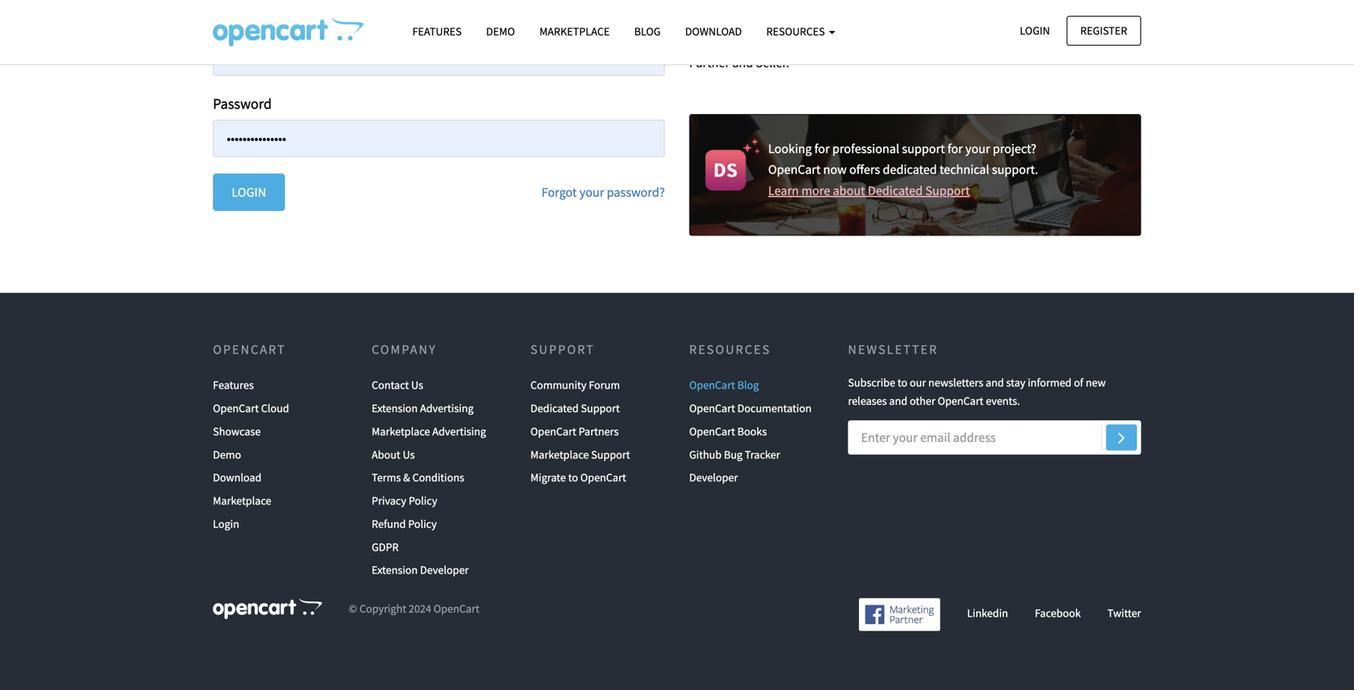 Task type: vqa. For each thing, say whether or not it's contained in the screenshot.
Dedicated in the Looking for professional support for your project? OpenCart now offers dedicated technical support. Learn more about Dedicated Support
yes



Task type: locate. For each thing, give the bounding box(es) containing it.
advertising for extension advertising
[[420, 401, 474, 415]]

advertising for marketplace advertising
[[433, 424, 486, 439]]

0 horizontal spatial your
[[580, 184, 604, 200]]

2 vertical spatial login
[[213, 516, 239, 531]]

blog up opencart documentation
[[738, 378, 759, 392]]

2 horizontal spatial to
[[898, 375, 908, 390]]

1 vertical spatial policy
[[408, 516, 437, 531]]

extension for extension advertising
[[372, 401, 418, 415]]

support inside looking for professional support for your project? opencart now offers dedicated technical support. learn more about dedicated support
[[926, 182, 970, 199]]

1 horizontal spatial to
[[690, 34, 701, 50]]

dedicated down community
[[531, 401, 579, 415]]

0 vertical spatial dedicated
[[868, 182, 923, 199]]

0 horizontal spatial for
[[815, 141, 830, 157]]

download link
[[673, 17, 755, 46], [213, 466, 262, 489]]

community forum
[[531, 378, 620, 392]]

1 horizontal spatial account
[[928, 13, 971, 29]]

marketplace support
[[531, 447, 630, 462]]

learn more about dedicated support link
[[769, 182, 970, 199]]

1 vertical spatial login
[[232, 184, 266, 200]]

account
[[799, 13, 842, 29], [928, 13, 971, 29]]

extension advertising link
[[372, 397, 474, 420]]

Password password field
[[213, 120, 665, 157]]

features for demo
[[413, 24, 462, 39]]

to down marketplace support link
[[569, 470, 578, 485]]

for up now
[[815, 141, 830, 157]]

download down the 'showcase' "link"
[[213, 470, 262, 485]]

1 an from the left
[[727, 13, 741, 29]]

to down 'create'
[[690, 34, 701, 50]]

to inside subscribe to our newsletters and stay informed of new releases and other opencart events.
[[898, 375, 908, 390]]

1 horizontal spatial download link
[[673, 17, 755, 46]]

0 horizontal spatial demo
[[213, 447, 241, 462]]

demo link
[[474, 17, 527, 46], [213, 443, 241, 466]]

download for blog
[[686, 24, 742, 39]]

dedicated down dedicated
[[868, 182, 923, 199]]

newsletters
[[929, 375, 984, 390]]

features
[[413, 24, 462, 39], [213, 378, 254, 392]]

0 horizontal spatial more
[[761, 34, 790, 50]]

0 horizontal spatial account
[[799, 13, 842, 29]]

2 policy from the top
[[408, 516, 437, 531]]

1 vertical spatial our
[[910, 375, 927, 390]]

gdpr link
[[372, 536, 399, 559]]

0 vertical spatial developer
[[690, 470, 738, 485]]

policy down privacy policy link
[[408, 516, 437, 531]]

1 vertical spatial demo link
[[213, 443, 241, 466]]

our up other at right bottom
[[910, 375, 927, 390]]

1 vertical spatial features
[[213, 378, 254, 392]]

login
[[1020, 23, 1051, 38], [232, 184, 266, 200], [213, 516, 239, 531]]

features link for opencart cloud
[[213, 374, 254, 397]]

marketplace left blog link
[[540, 24, 610, 39]]

1 vertical spatial more
[[802, 182, 831, 199]]

1 vertical spatial us
[[403, 447, 415, 462]]

0 vertical spatial features
[[413, 24, 462, 39]]

resources
[[767, 24, 828, 39], [690, 341, 771, 358]]

marketplace
[[540, 24, 610, 39], [372, 424, 430, 439], [531, 447, 589, 462], [213, 493, 271, 508]]

marketplace for marketplace support
[[531, 447, 589, 462]]

opencart down opencart blog link on the bottom right of the page
[[690, 401, 735, 415]]

releases
[[848, 393, 887, 408]]

1 vertical spatial dedicated
[[531, 401, 579, 415]]

opencart partners
[[531, 424, 619, 439]]

1 vertical spatial resources
[[690, 341, 771, 358]]

1 vertical spatial download
[[213, 470, 262, 485]]

opencart down newsletters
[[938, 393, 984, 408]]

forgot your password?
[[542, 184, 665, 200]]

0 horizontal spatial features
[[213, 378, 254, 392]]

by
[[848, 13, 862, 29]]

1 vertical spatial blog
[[738, 378, 759, 392]]

policy for refund policy
[[408, 516, 437, 531]]

policy inside refund policy link
[[408, 516, 437, 531]]

1 extension from the top
[[372, 401, 418, 415]]

support inside dedicated support link
[[581, 401, 620, 415]]

our right the with
[[1001, 13, 1019, 29]]

1 horizontal spatial features link
[[400, 17, 474, 46]]

an up 'download'
[[727, 13, 741, 29]]

1 vertical spatial your
[[580, 184, 604, 200]]

create an opencart account link
[[690, 13, 842, 29]]

your
[[966, 141, 991, 157], [580, 184, 604, 200]]

1 policy from the top
[[409, 493, 438, 508]]

github bug tracker link
[[690, 443, 781, 466]]

login inside 'button'
[[232, 184, 266, 200]]

download link for demo
[[213, 466, 262, 489]]

1 vertical spatial features link
[[213, 374, 254, 397]]

support down technical
[[926, 182, 970, 199]]

refund policy
[[372, 516, 437, 531]]

2 an from the left
[[911, 13, 925, 29]]

learn
[[769, 182, 799, 199]]

us right about
[[403, 447, 415, 462]]

company
[[372, 341, 437, 358]]

extension down "gdpr" link
[[372, 563, 418, 577]]

copyright
[[360, 601, 407, 616]]

marketplace down the 'showcase' "link"
[[213, 493, 271, 508]]

download
[[686, 24, 742, 39], [213, 470, 262, 485]]

to right subscribe
[[898, 375, 908, 390]]

1 horizontal spatial features
[[413, 24, 462, 39]]

terms & conditions link
[[372, 466, 465, 489]]

0 vertical spatial advertising
[[420, 401, 474, 415]]

0 vertical spatial us
[[411, 378, 424, 392]]

. by creating an account with our store, you will be able to download more features through marketplace, uploading showcase and become partner and seller.
[[690, 13, 1140, 71]]

1 vertical spatial demo
[[213, 447, 241, 462]]

0 vertical spatial extension
[[372, 401, 418, 415]]

register link
[[1067, 16, 1142, 46]]

download link down the 'showcase' "link"
[[213, 466, 262, 489]]

0 horizontal spatial dedicated
[[531, 401, 579, 415]]

1 horizontal spatial your
[[966, 141, 991, 157]]

create an opencart account
[[690, 13, 842, 29]]

1 vertical spatial advertising
[[433, 424, 486, 439]]

offers
[[850, 161, 881, 178]]

an
[[727, 13, 741, 29], [911, 13, 925, 29]]

extension down contact us link
[[372, 401, 418, 415]]

and down will
[[1073, 34, 1094, 50]]

migrate
[[531, 470, 566, 485]]

bug
[[724, 447, 743, 462]]

2 account from the left
[[928, 13, 971, 29]]

looking for professional support for your project? opencart now offers dedicated technical support. learn more about dedicated support
[[769, 141, 1039, 199]]

events.
[[986, 393, 1021, 408]]

documentation
[[738, 401, 812, 415]]

more for features
[[761, 34, 790, 50]]

dedicated
[[868, 182, 923, 199], [531, 401, 579, 415]]

resources up seller.
[[767, 24, 828, 39]]

forum
[[589, 378, 620, 392]]

us
[[411, 378, 424, 392], [403, 447, 415, 462]]

0 vertical spatial more
[[761, 34, 790, 50]]

policy down terms & conditions 'link'
[[409, 493, 438, 508]]

dedicated support link
[[531, 397, 620, 420]]

0 horizontal spatial download link
[[213, 466, 262, 489]]

more inside '. by creating an account with our store, you will be able to download more features through marketplace, uploading showcase and become partner and seller.'
[[761, 34, 790, 50]]

more inside looking for professional support for your project? opencart now offers dedicated technical support. learn more about dedicated support
[[802, 182, 831, 199]]

more down now
[[802, 182, 831, 199]]

0 horizontal spatial marketplace link
[[213, 489, 271, 512]]

to inside '. by creating an account with our store, you will be able to download more features through marketplace, uploading showcase and become partner and seller.'
[[690, 34, 701, 50]]

conditions
[[413, 470, 465, 485]]

policy
[[409, 493, 438, 508], [408, 516, 437, 531]]

to
[[690, 34, 701, 50], [898, 375, 908, 390], [569, 470, 578, 485]]

us for contact us
[[411, 378, 424, 392]]

tracker
[[745, 447, 781, 462]]

opencart down the looking
[[769, 161, 821, 178]]

more
[[761, 34, 790, 50], [802, 182, 831, 199]]

1 horizontal spatial login link
[[1007, 16, 1064, 46]]

advertising up marketplace advertising
[[420, 401, 474, 415]]

1 horizontal spatial for
[[948, 141, 963, 157]]

forgot
[[542, 184, 577, 200]]

opencart blog link
[[690, 374, 759, 397]]

privacy policy link
[[372, 489, 438, 512]]

facebook
[[1035, 606, 1081, 621]]

opencart right 2024
[[434, 601, 480, 616]]

showcase
[[213, 424, 261, 439]]

0 vertical spatial blog
[[634, 24, 661, 39]]

0 vertical spatial features link
[[400, 17, 474, 46]]

your inside looking for professional support for your project? opencart now offers dedicated technical support. learn more about dedicated support
[[966, 141, 991, 157]]

linkedin
[[968, 606, 1009, 621]]

community forum link
[[531, 374, 620, 397]]

opencart up seller.
[[744, 13, 796, 29]]

download up partner
[[686, 24, 742, 39]]

1 vertical spatial to
[[898, 375, 908, 390]]

opencart books link
[[690, 420, 767, 443]]

account up features
[[799, 13, 842, 29]]

stay
[[1007, 375, 1026, 390]]

support up partners
[[581, 401, 620, 415]]

0 vertical spatial to
[[690, 34, 701, 50]]

0 vertical spatial demo
[[486, 24, 515, 39]]

terms
[[372, 470, 401, 485]]

more up seller.
[[761, 34, 790, 50]]

Enter your email address text field
[[848, 420, 1142, 454]]

contact us link
[[372, 374, 424, 397]]

advertising
[[420, 401, 474, 415], [433, 424, 486, 439]]

0 horizontal spatial an
[[727, 13, 741, 29]]

support
[[926, 182, 970, 199], [531, 341, 595, 358], [581, 401, 620, 415], [591, 447, 630, 462]]

2 vertical spatial to
[[569, 470, 578, 485]]

opencart blog
[[690, 378, 759, 392]]

1 horizontal spatial demo link
[[474, 17, 527, 46]]

an up marketplace,
[[911, 13, 925, 29]]

0 vertical spatial download
[[686, 24, 742, 39]]

for up technical
[[948, 141, 963, 157]]

other
[[910, 393, 936, 408]]

0 horizontal spatial login link
[[213, 512, 239, 536]]

opencart up showcase
[[213, 401, 259, 415]]

github
[[690, 447, 722, 462]]

2 extension from the top
[[372, 563, 418, 577]]

account up marketplace,
[[928, 13, 971, 29]]

1 horizontal spatial download
[[686, 24, 742, 39]]

1 horizontal spatial an
[[911, 13, 925, 29]]

migrate to opencart link
[[531, 466, 627, 489]]

migrate to opencart
[[531, 470, 627, 485]]

marketplace up migrate
[[531, 447, 589, 462]]

twitter link
[[1108, 606, 1142, 621]]

opencart inside "link"
[[213, 401, 259, 415]]

for
[[815, 141, 830, 157], [948, 141, 963, 157]]

0 vertical spatial download link
[[673, 17, 755, 46]]

marketplace up the about us
[[372, 424, 430, 439]]

opencart up opencart documentation
[[690, 378, 735, 392]]

features for opencart cloud
[[213, 378, 254, 392]]

marketplace advertising link
[[372, 420, 486, 443]]

our inside '. by creating an account with our store, you will be able to download more features through marketplace, uploading showcase and become partner and seller.'
[[1001, 13, 1019, 29]]

0 horizontal spatial features link
[[213, 374, 254, 397]]

dedicated
[[883, 161, 938, 178]]

books
[[738, 424, 767, 439]]

showcase
[[1017, 34, 1070, 50]]

support.
[[992, 161, 1039, 178]]

0 vertical spatial your
[[966, 141, 991, 157]]

download
[[704, 34, 758, 50]]

1 vertical spatial extension
[[372, 563, 418, 577]]

you
[[1055, 13, 1075, 29]]

1 horizontal spatial demo
[[486, 24, 515, 39]]

account inside '. by creating an account with our store, you will be able to download more features through marketplace, uploading showcase and become partner and seller.'
[[928, 13, 971, 29]]

marketplace for marketplace advertising
[[372, 424, 430, 439]]

opencart image
[[213, 598, 322, 619]]

to for migrate to opencart
[[569, 470, 578, 485]]

0 vertical spatial demo link
[[474, 17, 527, 46]]

your up technical
[[966, 141, 991, 157]]

1 vertical spatial developer
[[420, 563, 469, 577]]

password?
[[607, 184, 665, 200]]

blog left 'create'
[[634, 24, 661, 39]]

support down partners
[[591, 447, 630, 462]]

github bug tracker
[[690, 447, 781, 462]]

0 vertical spatial policy
[[409, 493, 438, 508]]

developer up 2024
[[420, 563, 469, 577]]

0 horizontal spatial our
[[910, 375, 927, 390]]

1 horizontal spatial more
[[802, 182, 831, 199]]

opencart up github
[[690, 424, 735, 439]]

0 horizontal spatial to
[[569, 470, 578, 485]]

your right forgot
[[580, 184, 604, 200]]

login link
[[1007, 16, 1064, 46], [213, 512, 239, 536]]

1 vertical spatial download link
[[213, 466, 262, 489]]

1 horizontal spatial marketplace link
[[527, 17, 622, 46]]

extension
[[372, 401, 418, 415], [372, 563, 418, 577]]

register
[[1081, 23, 1128, 38]]

download for demo
[[213, 470, 262, 485]]

more for about
[[802, 182, 831, 199]]

developer down github
[[690, 470, 738, 485]]

1 horizontal spatial dedicated
[[868, 182, 923, 199]]

us up extension advertising
[[411, 378, 424, 392]]

and down 'download'
[[733, 55, 754, 71]]

policy inside privacy policy link
[[409, 493, 438, 508]]

advertising down extension advertising link
[[433, 424, 486, 439]]

partner
[[690, 55, 730, 71]]

0 vertical spatial our
[[1001, 13, 1019, 29]]

download link up partner
[[673, 17, 755, 46]]

uploading
[[959, 34, 1015, 50]]

0 vertical spatial login
[[1020, 23, 1051, 38]]

resources up 'opencart blog' at the right of the page
[[690, 341, 771, 358]]

1 horizontal spatial our
[[1001, 13, 1019, 29]]

0 horizontal spatial download
[[213, 470, 262, 485]]

opencart partners link
[[531, 420, 619, 443]]



Task type: describe. For each thing, give the bounding box(es) containing it.
login for the top login link
[[1020, 23, 1051, 38]]

to for subscribe to our newsletters and stay informed of new releases and other opencart events.
[[898, 375, 908, 390]]

marketplace advertising
[[372, 424, 486, 439]]

refund
[[372, 516, 406, 531]]

our inside subscribe to our newsletters and stay informed of new releases and other opencart events.
[[910, 375, 927, 390]]

&
[[403, 470, 410, 485]]

email
[[213, 13, 248, 32]]

partners
[[579, 424, 619, 439]]

able
[[1116, 13, 1140, 29]]

be
[[1100, 13, 1113, 29]]

opencart inside looking for professional support for your project? opencart now offers dedicated technical support. learn more about dedicated support
[[769, 161, 821, 178]]

marketplace for bottom marketplace link
[[213, 493, 271, 508]]

.
[[842, 13, 846, 29]]

about us
[[372, 447, 415, 462]]

through
[[839, 34, 883, 50]]

about
[[833, 182, 866, 199]]

1 horizontal spatial developer
[[690, 470, 738, 485]]

extension developer
[[372, 563, 469, 577]]

terms & conditions
[[372, 470, 465, 485]]

1 vertical spatial marketplace link
[[213, 489, 271, 512]]

dedicated inside looking for professional support for your project? opencart now offers dedicated technical support. learn more about dedicated support
[[868, 182, 923, 199]]

1 vertical spatial login link
[[213, 512, 239, 536]]

support inside marketplace support link
[[591, 447, 630, 462]]

and up events. at bottom right
[[986, 375, 1004, 390]]

subscribe to our newsletters and stay informed of new releases and other opencart events.
[[848, 375, 1106, 408]]

opencart cloud link
[[213, 397, 289, 420]]

password
[[213, 95, 272, 113]]

cloud
[[261, 401, 289, 415]]

us for about us
[[403, 447, 415, 462]]

privacy
[[372, 493, 407, 508]]

opencart inside subscribe to our newsletters and stay informed of new releases and other opencart events.
[[938, 393, 984, 408]]

creating
[[864, 13, 909, 29]]

about us link
[[372, 443, 415, 466]]

0 horizontal spatial developer
[[420, 563, 469, 577]]

login for login 'button'
[[232, 184, 266, 200]]

twitter
[[1108, 606, 1142, 621]]

0 vertical spatial resources
[[767, 24, 828, 39]]

become
[[1096, 34, 1140, 50]]

looking
[[769, 141, 812, 157]]

extension developer link
[[372, 559, 469, 582]]

will
[[1078, 13, 1097, 29]]

opencart cloud
[[213, 401, 289, 415]]

demo for top 'demo' link
[[486, 24, 515, 39]]

extension advertising
[[372, 401, 474, 415]]

support up community
[[531, 341, 595, 358]]

opencart down dedicated support link
[[531, 424, 577, 439]]

support
[[902, 141, 945, 157]]

0 horizontal spatial blog
[[634, 24, 661, 39]]

subscribe
[[848, 375, 896, 390]]

opencart - account login image
[[213, 17, 364, 46]]

create
[[690, 13, 725, 29]]

0 vertical spatial login link
[[1007, 16, 1064, 46]]

1 for from the left
[[815, 141, 830, 157]]

2024
[[409, 601, 432, 616]]

privacy policy
[[372, 493, 438, 508]]

about
[[372, 447, 401, 462]]

resources link
[[755, 17, 848, 46]]

refund policy link
[[372, 512, 437, 536]]

2 for from the left
[[948, 141, 963, 157]]

newsletter
[[848, 341, 939, 358]]

download link for blog
[[673, 17, 755, 46]]

community
[[531, 378, 587, 392]]

now
[[824, 161, 847, 178]]

seller.
[[756, 55, 790, 71]]

contact
[[372, 378, 409, 392]]

login button
[[213, 173, 285, 211]]

contact us
[[372, 378, 424, 392]]

linkedin link
[[968, 606, 1009, 621]]

opencart books
[[690, 424, 767, 439]]

opencart down marketplace support link
[[581, 470, 627, 485]]

informed
[[1028, 375, 1072, 390]]

project?
[[993, 141, 1037, 157]]

new
[[1086, 375, 1106, 390]]

login for the bottom login link
[[213, 516, 239, 531]]

features link for demo
[[400, 17, 474, 46]]

0 vertical spatial marketplace link
[[527, 17, 622, 46]]

Email text field
[[213, 38, 665, 76]]

gdpr
[[372, 540, 399, 554]]

angle right image
[[1119, 428, 1126, 447]]

marketplace,
[[885, 34, 957, 50]]

policy for privacy policy
[[409, 493, 438, 508]]

professional
[[833, 141, 900, 157]]

of
[[1074, 375, 1084, 390]]

0 horizontal spatial demo link
[[213, 443, 241, 466]]

marketplace for marketplace link to the top
[[540, 24, 610, 39]]

facebook link
[[1035, 606, 1081, 621]]

technical
[[940, 161, 990, 178]]

and left other at right bottom
[[890, 393, 908, 408]]

1 account from the left
[[799, 13, 842, 29]]

facebook marketing partner image
[[859, 598, 941, 631]]

1 horizontal spatial blog
[[738, 378, 759, 392]]

opencart documentation link
[[690, 397, 812, 420]]

demo for 'demo' link to the left
[[213, 447, 241, 462]]

an inside '. by creating an account with our store, you will be able to download more features through marketplace, uploading showcase and become partner and seller.'
[[911, 13, 925, 29]]

developer link
[[690, 466, 738, 489]]

© copyright 2024 opencart
[[349, 601, 480, 616]]

©
[[349, 601, 357, 616]]

features
[[792, 34, 836, 50]]

extension for extension developer
[[372, 563, 418, 577]]

opencart up opencart cloud
[[213, 341, 286, 358]]



